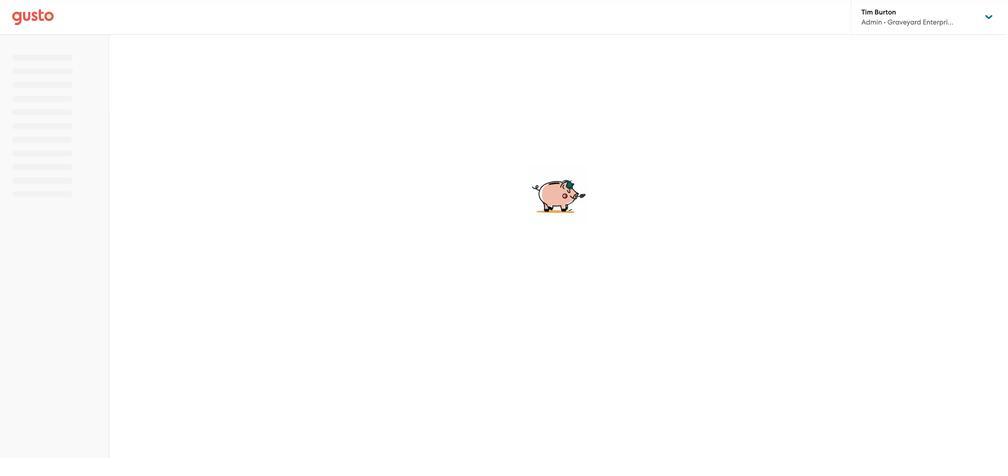 Task type: locate. For each thing, give the bounding box(es) containing it.
admin
[[862, 18, 883, 26]]

list
[[0, 51, 109, 76], [0, 78, 109, 117], [0, 119, 109, 145], [0, 146, 109, 199]]

4 list from the top
[[0, 146, 109, 199]]

3 list from the top
[[0, 119, 109, 145]]



Task type: describe. For each thing, give the bounding box(es) containing it.
2 list from the top
[[0, 78, 109, 117]]

tim
[[862, 8, 874, 16]]

1 list from the top
[[0, 51, 109, 76]]

enterprises
[[924, 18, 958, 26]]

graveyard
[[888, 18, 922, 26]]

home image
[[12, 9, 54, 25]]

tim burton admin • graveyard enterprises
[[862, 8, 958, 26]]

•
[[885, 18, 887, 26]]

burton
[[875, 8, 897, 16]]



Task type: vqa. For each thing, say whether or not it's contained in the screenshot.
peers,
no



